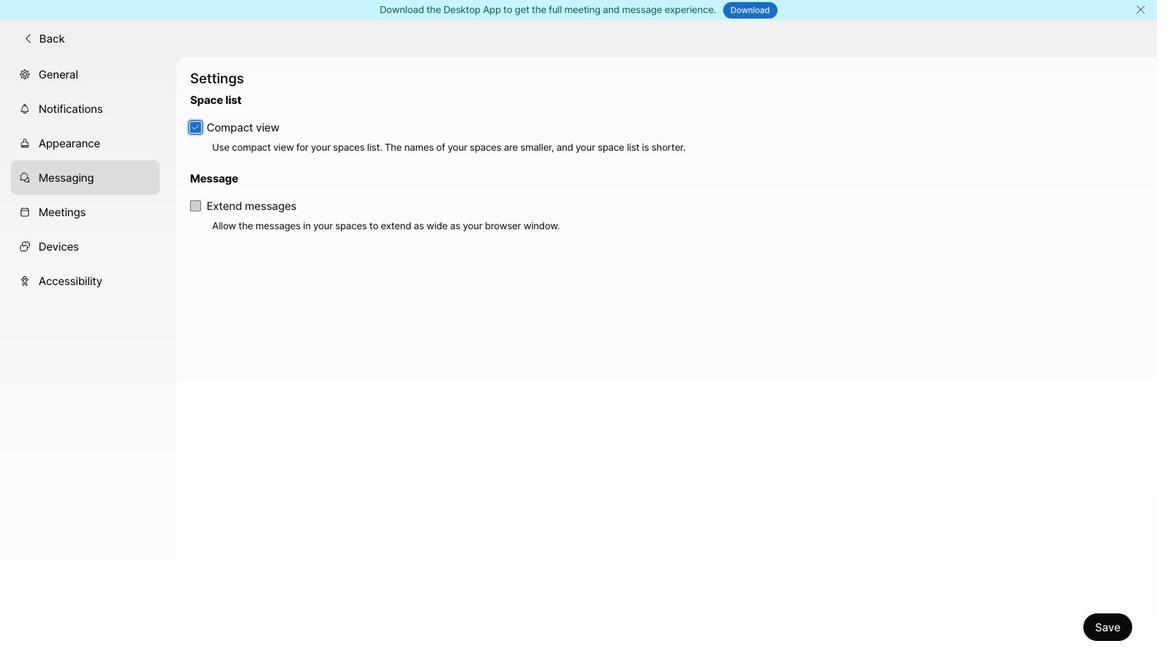 Task type: locate. For each thing, give the bounding box(es) containing it.
appearance tab
[[11, 126, 160, 160]]

messaging tab
[[11, 160, 160, 195]]

accessibility tab
[[11, 264, 160, 298]]

settings navigation
[[0, 57, 176, 664]]

notifications tab
[[11, 91, 160, 126]]



Task type: vqa. For each thing, say whether or not it's contained in the screenshot.
ACCESSIBILITY tab
yes



Task type: describe. For each thing, give the bounding box(es) containing it.
meetings tab
[[11, 195, 160, 229]]

cancel_16 image
[[1136, 4, 1147, 15]]

devices tab
[[11, 229, 160, 264]]

general tab
[[11, 57, 160, 91]]



